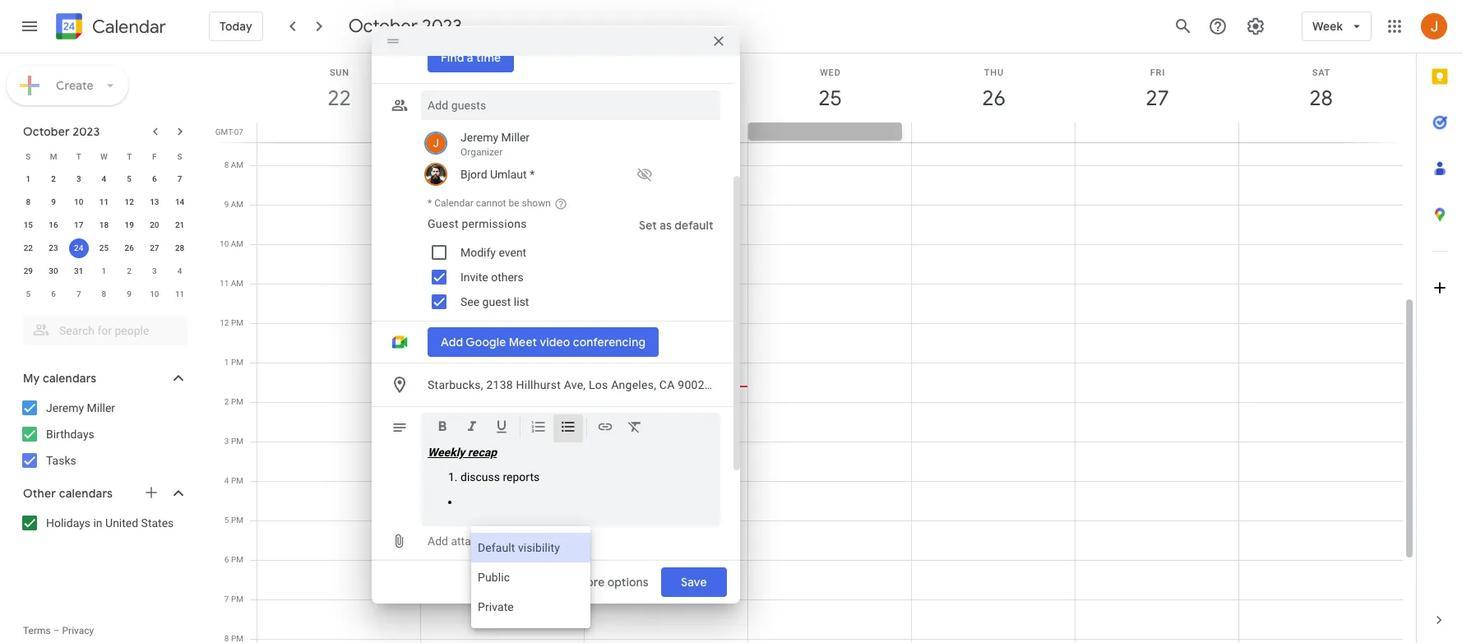 Task type: vqa. For each thing, say whether or not it's contained in the screenshot.
the 19 within the 19 ELEMENT
no



Task type: locate. For each thing, give the bounding box(es) containing it.
cell
[[257, 123, 421, 142], [421, 123, 585, 142], [585, 123, 748, 142], [912, 123, 1075, 142], [1075, 123, 1239, 142], [1239, 123, 1402, 142]]

row group containing 1
[[16, 168, 192, 306]]

pm up 5 pm
[[231, 476, 243, 485]]

t left w
[[76, 152, 81, 161]]

miller inside my calendars list
[[87, 401, 115, 415]]

0 horizontal spatial *
[[428, 197, 432, 209]]

pm for 6 pm
[[231, 555, 243, 564]]

starbucks,
[[428, 378, 483, 391]]

0 horizontal spatial s
[[26, 152, 31, 161]]

5 down 29 element
[[26, 290, 31, 299]]

holidays in united states
[[46, 517, 174, 530]]

november 11 element
[[170, 285, 190, 304]]

25 down 18 element
[[99, 243, 109, 252]]

22 inside 22 "element"
[[24, 243, 33, 252]]

6 up 7 pm
[[224, 555, 229, 564]]

1 vertical spatial 26
[[125, 243, 134, 252]]

cell down 22 link
[[257, 123, 421, 142]]

1 vertical spatial october 2023
[[23, 124, 100, 139]]

16
[[49, 220, 58, 229]]

12 up '19'
[[125, 197, 134, 206]]

tab list
[[1417, 53, 1462, 597]]

terms link
[[23, 625, 51, 637]]

underline image
[[493, 419, 510, 438]]

16 element
[[44, 215, 63, 235]]

pm
[[231, 318, 243, 327], [231, 358, 243, 367], [231, 397, 243, 406], [231, 437, 243, 446], [231, 476, 243, 485], [231, 516, 243, 525], [231, 555, 243, 564], [231, 595, 243, 604]]

umlaut
[[490, 168, 527, 181]]

2 down m
[[51, 174, 56, 183]]

2 vertical spatial 6
[[224, 555, 229, 564]]

cell up organizer
[[421, 123, 585, 142]]

4 down w
[[102, 174, 106, 183]]

1 horizontal spatial 3
[[152, 266, 157, 276]]

3 for "november 3" element
[[152, 266, 157, 276]]

2 horizontal spatial 4
[[224, 476, 229, 485]]

1 vertical spatial miller
[[87, 401, 115, 415]]

november 6 element
[[44, 285, 63, 304]]

4 pm from the top
[[231, 437, 243, 446]]

calendars up in
[[59, 486, 113, 501]]

1 horizontal spatial 4
[[177, 266, 182, 276]]

am down 8 am
[[231, 200, 243, 209]]

1 down 25 element
[[102, 266, 106, 276]]

0 vertical spatial 6
[[152, 174, 157, 183]]

pm up 1 pm
[[231, 318, 243, 327]]

modify
[[461, 246, 496, 259]]

today button
[[209, 7, 263, 46]]

group
[[421, 211, 720, 314]]

1 horizontal spatial *
[[530, 168, 535, 181]]

insert link image
[[597, 419, 614, 438]]

5 down the 4 pm on the left
[[224, 516, 229, 525]]

jeremy up organizer
[[461, 131, 498, 144]]

29 element
[[18, 262, 38, 281]]

attachment
[[451, 535, 510, 548]]

1 horizontal spatial calendar
[[434, 197, 474, 209]]

4 up 5 pm
[[224, 476, 229, 485]]

pm down 2 pm
[[231, 437, 243, 446]]

organizer
[[461, 146, 503, 158]]

11 down november 4 element
[[175, 290, 184, 299]]

1 vertical spatial 28
[[175, 243, 184, 252]]

17 element
[[69, 215, 89, 235]]

21 element
[[170, 215, 190, 235]]

0 vertical spatial calendar
[[92, 15, 166, 38]]

11 for 11 "element"
[[99, 197, 109, 206]]

8 down november 1 element
[[102, 290, 106, 299]]

8 down gmt-
[[224, 160, 229, 169]]

1 vertical spatial 4
[[177, 266, 182, 276]]

9 up 16
[[51, 197, 56, 206]]

2 horizontal spatial 11
[[220, 279, 229, 288]]

* calendar cannot be shown
[[428, 197, 551, 209]]

italic image
[[464, 419, 480, 438]]

10 for 10 am
[[220, 239, 229, 248]]

pm for 12 pm
[[231, 318, 243, 327]]

find
[[441, 50, 464, 65]]

fri
[[1150, 67, 1166, 78]]

0 horizontal spatial 10
[[74, 197, 83, 206]]

0 horizontal spatial 1
[[26, 174, 31, 183]]

my calendars button
[[3, 365, 204, 391]]

Guests text field
[[428, 90, 714, 120]]

1 vertical spatial 25
[[99, 243, 109, 252]]

october up m
[[23, 124, 70, 139]]

0 vertical spatial miller
[[501, 131, 530, 144]]

2 for 2 pm
[[224, 397, 229, 406]]

october 2023 up m
[[23, 124, 100, 139]]

*
[[530, 168, 535, 181], [428, 197, 432, 209]]

add attachment
[[428, 535, 510, 548]]

0 vertical spatial calendars
[[43, 371, 96, 386]]

2 am from the top
[[231, 200, 243, 209]]

2 vertical spatial 10
[[150, 290, 159, 299]]

None search field
[[0, 309, 204, 345]]

1 up 15 on the left top of page
[[26, 174, 31, 183]]

calendar
[[92, 15, 166, 38], [434, 197, 474, 209]]

recap
[[468, 446, 497, 459]]

1
[[26, 174, 31, 183], [102, 266, 106, 276], [224, 358, 229, 367]]

see guest list
[[461, 295, 529, 308]]

cannot
[[476, 197, 506, 209]]

0 vertical spatial *
[[530, 168, 535, 181]]

2 inside grid
[[224, 397, 229, 406]]

privacy link
[[62, 625, 94, 637]]

usa
[[717, 378, 739, 391]]

8
[[224, 160, 229, 169], [26, 197, 31, 206], [102, 290, 106, 299]]

3 up 10 element
[[76, 174, 81, 183]]

1 vertical spatial october
[[23, 124, 70, 139]]

2 horizontal spatial 6
[[224, 555, 229, 564]]

1 horizontal spatial 12
[[220, 318, 229, 327]]

5 for november 5 element
[[26, 290, 31, 299]]

0 horizontal spatial 28
[[175, 243, 184, 252]]

0 horizontal spatial 22
[[24, 243, 33, 252]]

jeremy miller
[[46, 401, 115, 415]]

26 element
[[119, 239, 139, 258]]

4 am from the top
[[231, 279, 243, 288]]

22 down sun in the left of the page
[[326, 85, 350, 112]]

2 horizontal spatial 2
[[224, 397, 229, 406]]

november 1 element
[[94, 262, 114, 281]]

0 horizontal spatial 7
[[76, 290, 81, 299]]

4 cell from the left
[[912, 123, 1075, 142]]

s
[[26, 152, 31, 161], [177, 152, 182, 161]]

0 vertical spatial 3
[[76, 174, 81, 183]]

2 vertical spatial 1
[[224, 358, 229, 367]]

1 pm
[[224, 358, 243, 367]]

am for 9 am
[[231, 200, 243, 209]]

5
[[127, 174, 132, 183], [26, 290, 31, 299], [224, 516, 229, 525]]

8 am
[[224, 160, 243, 169]]

2 pm from the top
[[231, 358, 243, 367]]

1 horizontal spatial october
[[348, 15, 418, 38]]

october up sun in the left of the page
[[348, 15, 418, 38]]

miller for jeremy miller
[[87, 401, 115, 415]]

28 down 21 element
[[175, 243, 184, 252]]

25 link
[[811, 80, 849, 118]]

calendars up jeremy miller
[[43, 371, 96, 386]]

1 horizontal spatial october 2023
[[348, 15, 462, 38]]

1 pm from the top
[[231, 318, 243, 327]]

11 down 10 am
[[220, 279, 229, 288]]

3 pm from the top
[[231, 397, 243, 406]]

7 down 31 element
[[76, 290, 81, 299]]

3 down 27 element
[[152, 266, 157, 276]]

28 element
[[170, 239, 190, 258]]

bjord umlaut tree item
[[421, 161, 720, 188]]

list
[[514, 295, 529, 308]]

1 vertical spatial 1
[[102, 266, 106, 276]]

pm down 1 pm
[[231, 397, 243, 406]]

22 down 15 element
[[24, 243, 33, 252]]

discuss reports
[[461, 470, 540, 484]]

1 horizontal spatial miller
[[501, 131, 530, 144]]

3 am from the top
[[231, 239, 243, 248]]

guest
[[482, 295, 511, 308]]

set
[[639, 218, 657, 233]]

am up the 12 pm
[[231, 279, 243, 288]]

9
[[51, 197, 56, 206], [224, 200, 229, 209], [127, 290, 132, 299]]

cell down 27 link
[[1075, 123, 1239, 142]]

31 element
[[69, 262, 89, 281]]

weekly
[[428, 446, 465, 459]]

24, today element
[[69, 239, 89, 258]]

1 horizontal spatial 28
[[1308, 85, 1332, 112]]

2 down 1 pm
[[224, 397, 229, 406]]

6 down f
[[152, 174, 157, 183]]

show schedule of bjord umlaut image
[[632, 161, 658, 188]]

1 vertical spatial 11
[[220, 279, 229, 288]]

8 for november 8 element
[[102, 290, 106, 299]]

jeremy inside my calendars list
[[46, 401, 84, 415]]

october 2023 up find
[[348, 15, 462, 38]]

0 vertical spatial 7
[[177, 174, 182, 183]]

2 s from the left
[[177, 152, 182, 161]]

pm for 4 pm
[[231, 476, 243, 485]]

10 inside grid
[[220, 239, 229, 248]]

create
[[56, 78, 94, 93]]

12 inside 'row'
[[125, 197, 134, 206]]

row containing 1
[[16, 168, 192, 191]]

1 horizontal spatial 10
[[150, 290, 159, 299]]

fri 27
[[1145, 67, 1168, 112]]

4 pm
[[224, 476, 243, 485]]

1 cell from the left
[[257, 123, 421, 142]]

26 link
[[975, 80, 1013, 118]]

2 vertical spatial 2
[[224, 397, 229, 406]]

1 inside grid
[[224, 358, 229, 367]]

pm for 3 pm
[[231, 437, 243, 446]]

2 pm
[[224, 397, 243, 406]]

1 down the 12 pm
[[224, 358, 229, 367]]

1 vertical spatial 2
[[127, 266, 132, 276]]

am down 07
[[231, 160, 243, 169]]

1 vertical spatial 6
[[51, 290, 56, 299]]

2 horizontal spatial 10
[[220, 239, 229, 248]]

1 am from the top
[[231, 160, 243, 169]]

0 vertical spatial 1
[[26, 174, 31, 183]]

7
[[177, 174, 182, 183], [76, 290, 81, 299], [224, 595, 229, 604]]

row
[[250, 123, 1416, 142], [16, 145, 192, 168], [16, 168, 192, 191], [16, 191, 192, 214], [16, 214, 192, 237], [16, 237, 192, 260], [16, 260, 192, 283], [16, 283, 192, 306]]

miller down my calendars dropdown button
[[87, 401, 115, 415]]

pm up 2 pm
[[231, 358, 243, 367]]

starbucks, 2138 hillhurst ave, los angeles, ca 90027, usa
[[428, 378, 739, 391]]

11 for november 11 element
[[175, 290, 184, 299]]

jeremy up birthdays
[[46, 401, 84, 415]]

bjord
[[461, 168, 487, 181]]

* up guest
[[428, 197, 432, 209]]

0 horizontal spatial 4
[[102, 174, 106, 183]]

0 horizontal spatial 27
[[150, 243, 159, 252]]

1 horizontal spatial t
[[127, 152, 132, 161]]

27 element
[[145, 239, 164, 258]]

grid
[[211, 53, 1416, 643]]

* right umlaut
[[530, 168, 535, 181]]

2 vertical spatial 5
[[224, 516, 229, 525]]

7 pm from the top
[[231, 555, 243, 564]]

sat 28
[[1308, 67, 1332, 112]]

2 vertical spatial 11
[[175, 290, 184, 299]]

2 horizontal spatial 9
[[224, 200, 229, 209]]

pm down the 4 pm on the left
[[231, 516, 243, 525]]

5 for 5 pm
[[224, 516, 229, 525]]

4 for november 4 element
[[177, 266, 182, 276]]

5 pm from the top
[[231, 476, 243, 485]]

11 inside "element"
[[99, 197, 109, 206]]

25 down wed
[[817, 85, 841, 112]]

thu
[[984, 67, 1004, 78]]

10 element
[[69, 192, 89, 212]]

pm down 6 pm
[[231, 595, 243, 604]]

13 element
[[145, 192, 164, 212]]

jeremy
[[461, 131, 498, 144], [46, 401, 84, 415]]

30 element
[[44, 262, 63, 281]]

0 vertical spatial 12
[[125, 197, 134, 206]]

1 vertical spatial jeremy
[[46, 401, 84, 415]]

2 vertical spatial 3
[[224, 437, 229, 446]]

jeremy inside jeremy miller organizer
[[461, 131, 498, 144]]

26 down the thu
[[981, 85, 1005, 112]]

2 vertical spatial 4
[[224, 476, 229, 485]]

1 vertical spatial 22
[[24, 243, 33, 252]]

8 up 15 on the left top of page
[[26, 197, 31, 206]]

jeremy miller organizer
[[461, 131, 530, 158]]

0 vertical spatial 5
[[127, 174, 132, 183]]

26 down 19 element
[[125, 243, 134, 252]]

miller up organizer
[[501, 131, 530, 144]]

guest
[[428, 217, 459, 230]]

1 horizontal spatial 8
[[102, 290, 106, 299]]

s right f
[[177, 152, 182, 161]]

row group
[[16, 168, 192, 306]]

0 horizontal spatial jeremy
[[46, 401, 84, 415]]

s left m
[[26, 152, 31, 161]]

10
[[74, 197, 83, 206], [220, 239, 229, 248], [150, 290, 159, 299]]

23 element
[[44, 239, 63, 258]]

9 down november 2 element in the top of the page
[[127, 290, 132, 299]]

11 up 18 on the top left of the page
[[99, 197, 109, 206]]

9 up 10 am
[[224, 200, 229, 209]]

3 down 2 pm
[[224, 437, 229, 446]]

t left f
[[127, 152, 132, 161]]

pm for 2 pm
[[231, 397, 243, 406]]

25 inside 'row'
[[99, 243, 109, 252]]

7 up 14
[[177, 174, 182, 183]]

week
[[1313, 19, 1343, 34]]

tasks
[[46, 454, 76, 467]]

10 down "november 3" element
[[150, 290, 159, 299]]

2 cell from the left
[[421, 123, 585, 142]]

0 horizontal spatial october
[[23, 124, 70, 139]]

gmt-
[[215, 127, 234, 137]]

pm up 7 pm
[[231, 555, 243, 564]]

october
[[348, 15, 418, 38], [23, 124, 70, 139]]

25
[[817, 85, 841, 112], [99, 243, 109, 252]]

26
[[981, 85, 1005, 112], [125, 243, 134, 252]]

0 horizontal spatial 2023
[[73, 124, 100, 139]]

am down 9 am
[[231, 239, 243, 248]]

in
[[93, 517, 102, 530]]

* inside bjord umlaut "tree item"
[[530, 168, 535, 181]]

7 for november 7 element
[[76, 290, 81, 299]]

4 down 28 element
[[177, 266, 182, 276]]

10 up the 17
[[74, 197, 83, 206]]

privacy
[[62, 625, 94, 637]]

6 down the 30 element
[[51, 290, 56, 299]]

1 horizontal spatial s
[[177, 152, 182, 161]]

find a time button
[[428, 38, 514, 77]]

row containing 15
[[16, 214, 192, 237]]

cell down '26' link
[[912, 123, 1075, 142]]

6 cell from the left
[[1239, 123, 1402, 142]]

0 horizontal spatial 2
[[51, 174, 56, 183]]

1 horizontal spatial 27
[[1145, 85, 1168, 112]]

0 horizontal spatial 12
[[125, 197, 134, 206]]

ave,
[[564, 378, 586, 391]]

1 horizontal spatial 7
[[177, 174, 182, 183]]

12 for 12 pm
[[220, 318, 229, 327]]

0 horizontal spatial 11
[[99, 197, 109, 206]]

find a time
[[441, 50, 501, 65]]

calendar up guest
[[434, 197, 474, 209]]

1 vertical spatial 2023
[[73, 124, 100, 139]]

27 down fri
[[1145, 85, 1168, 112]]

calendars for my calendars
[[43, 371, 96, 386]]

2 horizontal spatial 7
[[224, 595, 229, 604]]

cell up show schedule of bjord umlaut icon
[[585, 123, 748, 142]]

november 8 element
[[94, 285, 114, 304]]

10 am
[[220, 239, 243, 248]]

group containing guest permissions
[[421, 211, 720, 314]]

0 vertical spatial 10
[[74, 197, 83, 206]]

1 horizontal spatial 25
[[817, 85, 841, 112]]

28 down sat
[[1308, 85, 1332, 112]]

7 down 6 pm
[[224, 595, 229, 604]]

10 up 11 am at the top of page
[[220, 239, 229, 248]]

october 2023 grid
[[16, 145, 192, 306]]

0 horizontal spatial 26
[[125, 243, 134, 252]]

1 t from the left
[[76, 152, 81, 161]]

2 down the 26 element
[[127, 266, 132, 276]]

9 for november 9 element
[[127, 290, 132, 299]]

0 vertical spatial 11
[[99, 197, 109, 206]]

2023 down "create"
[[73, 124, 100, 139]]

0 vertical spatial 4
[[102, 174, 106, 183]]

united
[[105, 517, 138, 530]]

22 element
[[18, 239, 38, 258]]

0 vertical spatial 26
[[981, 85, 1005, 112]]

calendar up "create"
[[92, 15, 166, 38]]

t
[[76, 152, 81, 161], [127, 152, 132, 161]]

27 down 20 element
[[150, 243, 159, 252]]

0 horizontal spatial 6
[[51, 290, 56, 299]]

calendar heading
[[89, 15, 166, 38]]

5 up 12 element
[[127, 174, 132, 183]]

0 vertical spatial 22
[[326, 85, 350, 112]]

miller inside jeremy miller organizer
[[501, 131, 530, 144]]

8 pm from the top
[[231, 595, 243, 604]]

set as default
[[639, 218, 714, 233]]

2 vertical spatial 8
[[102, 290, 106, 299]]

31
[[74, 266, 83, 276]]

1 horizontal spatial 2
[[127, 266, 132, 276]]

5 pm
[[224, 516, 243, 525]]

2 horizontal spatial 3
[[224, 437, 229, 446]]

1 vertical spatial calendars
[[59, 486, 113, 501]]

20 element
[[145, 215, 164, 235]]

2023
[[422, 15, 462, 38], [73, 124, 100, 139]]

0 horizontal spatial 5
[[26, 290, 31, 299]]

2 vertical spatial 7
[[224, 595, 229, 604]]

27
[[1145, 85, 1168, 112], [150, 243, 159, 252]]

0 horizontal spatial 8
[[26, 197, 31, 206]]

2 horizontal spatial 8
[[224, 160, 229, 169]]

9 am
[[224, 200, 243, 209]]

week button
[[1302, 7, 1372, 46]]

2023 up find
[[422, 15, 462, 38]]

1 horizontal spatial 11
[[175, 290, 184, 299]]

1 horizontal spatial jeremy
[[461, 131, 498, 144]]

12 down 11 am at the top of page
[[220, 318, 229, 327]]

1 horizontal spatial 1
[[102, 266, 106, 276]]

0 vertical spatial 25
[[817, 85, 841, 112]]

6 pm from the top
[[231, 516, 243, 525]]

cell down the 28 link
[[1239, 123, 1402, 142]]

2 t from the left
[[127, 152, 132, 161]]



Task type: describe. For each thing, give the bounding box(es) containing it.
28 inside 'row'
[[175, 243, 184, 252]]

14 element
[[170, 192, 190, 212]]

07
[[234, 127, 243, 137]]

1 vertical spatial *
[[428, 197, 432, 209]]

jeremy for jeremy miller
[[46, 401, 84, 415]]

3 pm
[[224, 437, 243, 446]]

shown
[[522, 197, 551, 209]]

18
[[99, 220, 109, 229]]

28 link
[[1302, 80, 1340, 118]]

holidays
[[46, 517, 90, 530]]

26 inside 'row'
[[125, 243, 134, 252]]

hillhurst
[[516, 378, 561, 391]]

am for 11 am
[[231, 279, 243, 288]]

4 for 4 pm
[[224, 476, 229, 485]]

0 horizontal spatial 9
[[51, 197, 56, 206]]

row containing 22
[[16, 237, 192, 260]]

21
[[175, 220, 184, 229]]

2138
[[486, 378, 513, 391]]

wed
[[820, 67, 841, 78]]

am for 8 am
[[231, 160, 243, 169]]

m
[[50, 152, 57, 161]]

3 for 3 pm
[[224, 437, 229, 446]]

25 element
[[94, 239, 114, 258]]

set as default button
[[633, 211, 720, 240]]

12 element
[[119, 192, 139, 212]]

30
[[49, 266, 58, 276]]

w
[[100, 152, 108, 161]]

add
[[428, 535, 448, 548]]

be
[[509, 197, 519, 209]]

12 pm
[[220, 318, 243, 327]]

gmt-07
[[215, 127, 243, 137]]

others
[[491, 271, 524, 284]]

november 7 element
[[69, 285, 89, 304]]

sun
[[330, 67, 349, 78]]

pm for 1 pm
[[231, 358, 243, 367]]

other calendars button
[[3, 480, 204, 507]]

guest permissions
[[428, 217, 527, 230]]

main drawer image
[[20, 16, 39, 36]]

sun 22
[[326, 67, 350, 112]]

3 cell from the left
[[585, 123, 748, 142]]

90027,
[[678, 378, 714, 391]]

0 horizontal spatial 3
[[76, 174, 81, 183]]

9 for 9 am
[[224, 200, 229, 209]]

november 4 element
[[170, 262, 190, 281]]

bold image
[[434, 419, 451, 438]]

november 9 element
[[119, 285, 139, 304]]

november 10 element
[[145, 285, 164, 304]]

5 cell from the left
[[1075, 123, 1239, 142]]

6 for 6 pm
[[224, 555, 229, 564]]

Search for people text field
[[33, 316, 178, 345]]

wed 25
[[817, 67, 841, 112]]

row containing 29
[[16, 260, 192, 283]]

time
[[476, 50, 501, 65]]

Description text field
[[428, 446, 714, 508]]

remove formatting image
[[627, 419, 643, 438]]

public option
[[471, 563, 590, 592]]

1 horizontal spatial 6
[[152, 174, 157, 183]]

miller for jeremy miller organizer
[[501, 131, 530, 144]]

10 for 10 element
[[74, 197, 83, 206]]

other
[[23, 486, 56, 501]]

pm for 5 pm
[[231, 516, 243, 525]]

20
[[150, 220, 159, 229]]

calendar element
[[53, 10, 166, 46]]

am for 10 am
[[231, 239, 243, 248]]

a
[[467, 50, 473, 65]]

15
[[24, 220, 33, 229]]

november 2 element
[[119, 262, 139, 281]]

6 for november 6 element
[[51, 290, 56, 299]]

23
[[49, 243, 58, 252]]

sat
[[1312, 67, 1331, 78]]

1 horizontal spatial 22
[[326, 85, 350, 112]]

november 3 element
[[145, 262, 164, 281]]

angeles,
[[611, 378, 656, 391]]

25 inside wed 25
[[817, 85, 841, 112]]

0 horizontal spatial october 2023
[[23, 124, 100, 139]]

row containing 8
[[16, 191, 192, 214]]

6 pm
[[224, 555, 243, 564]]

11 am
[[220, 279, 243, 288]]

modify event
[[461, 246, 527, 259]]

1 horizontal spatial 5
[[127, 174, 132, 183]]

14
[[175, 197, 184, 206]]

1 horizontal spatial 26
[[981, 85, 1005, 112]]

default
[[675, 218, 714, 233]]

24 cell
[[66, 237, 91, 260]]

7 for 7 pm
[[224, 595, 229, 604]]

0 vertical spatial october 2023
[[348, 15, 462, 38]]

0 vertical spatial 27
[[1145, 85, 1168, 112]]

24
[[74, 243, 83, 252]]

default visibility option
[[471, 533, 590, 563]]

1 vertical spatial calendar
[[434, 197, 474, 209]]

guests invited to this event. tree
[[421, 127, 720, 188]]

13
[[150, 197, 159, 206]]

15 element
[[18, 215, 38, 235]]

november 5 element
[[18, 285, 38, 304]]

0 horizontal spatial calendar
[[92, 15, 166, 38]]

jeremy for jeremy miller organizer
[[461, 131, 498, 144]]

0 vertical spatial october
[[348, 15, 418, 38]]

0 vertical spatial 2
[[51, 174, 56, 183]]

my
[[23, 371, 40, 386]]

event
[[499, 246, 527, 259]]

row containing s
[[16, 145, 192, 168]]

18 element
[[94, 215, 114, 235]]

19 element
[[119, 215, 139, 235]]

discuss
[[461, 470, 500, 484]]

11 element
[[94, 192, 114, 212]]

pm for 7 pm
[[231, 595, 243, 604]]

10 for november 10 element
[[150, 290, 159, 299]]

27 inside row group
[[150, 243, 159, 252]]

invite others
[[461, 271, 524, 284]]

my calendars
[[23, 371, 96, 386]]

other calendars
[[23, 486, 113, 501]]

calendars for other calendars
[[59, 486, 113, 501]]

invite
[[461, 271, 488, 284]]

27 link
[[1139, 80, 1177, 118]]

reports
[[503, 470, 540, 484]]

row containing 5
[[16, 283, 192, 306]]

1 for 1 pm
[[224, 358, 229, 367]]

add attachment button
[[421, 526, 516, 556]]

numbered list image
[[530, 419, 547, 438]]

1 horizontal spatial 2023
[[422, 15, 462, 38]]

starbucks, 2138 hillhurst ave, los angeles, ca 90027, usa button
[[421, 370, 739, 400]]

11 for 11 am
[[220, 279, 229, 288]]

jeremy miller, organizer tree item
[[421, 127, 720, 161]]

2 for november 2 element in the top of the page
[[127, 266, 132, 276]]

ca
[[660, 378, 675, 391]]

0 vertical spatial 28
[[1308, 85, 1332, 112]]

private option
[[471, 592, 590, 622]]

8 for 8 am
[[224, 160, 229, 169]]

as
[[660, 218, 672, 233]]

bulleted list image
[[560, 419, 577, 438]]

see
[[461, 295, 480, 308]]

visibility list box
[[471, 526, 590, 628]]

7 pm
[[224, 595, 243, 604]]

1 for november 1 element
[[102, 266, 106, 276]]

12 for 12
[[125, 197, 134, 206]]

add other calendars image
[[143, 484, 160, 501]]

los
[[589, 378, 608, 391]]

permissions
[[462, 217, 527, 230]]

1 s from the left
[[26, 152, 31, 161]]

formatting options toolbar
[[421, 413, 720, 447]]

settings menu image
[[1246, 16, 1266, 36]]

bjord umlaut *
[[461, 168, 535, 181]]

today
[[220, 19, 252, 34]]

29
[[24, 266, 33, 276]]

states
[[141, 517, 174, 530]]

grid containing 22
[[211, 53, 1416, 643]]

thu 26
[[981, 67, 1005, 112]]

birthdays
[[46, 428, 94, 441]]

19
[[125, 220, 134, 229]]

my calendars list
[[3, 395, 204, 474]]

create button
[[7, 66, 128, 105]]

weekly recap
[[428, 446, 497, 459]]



